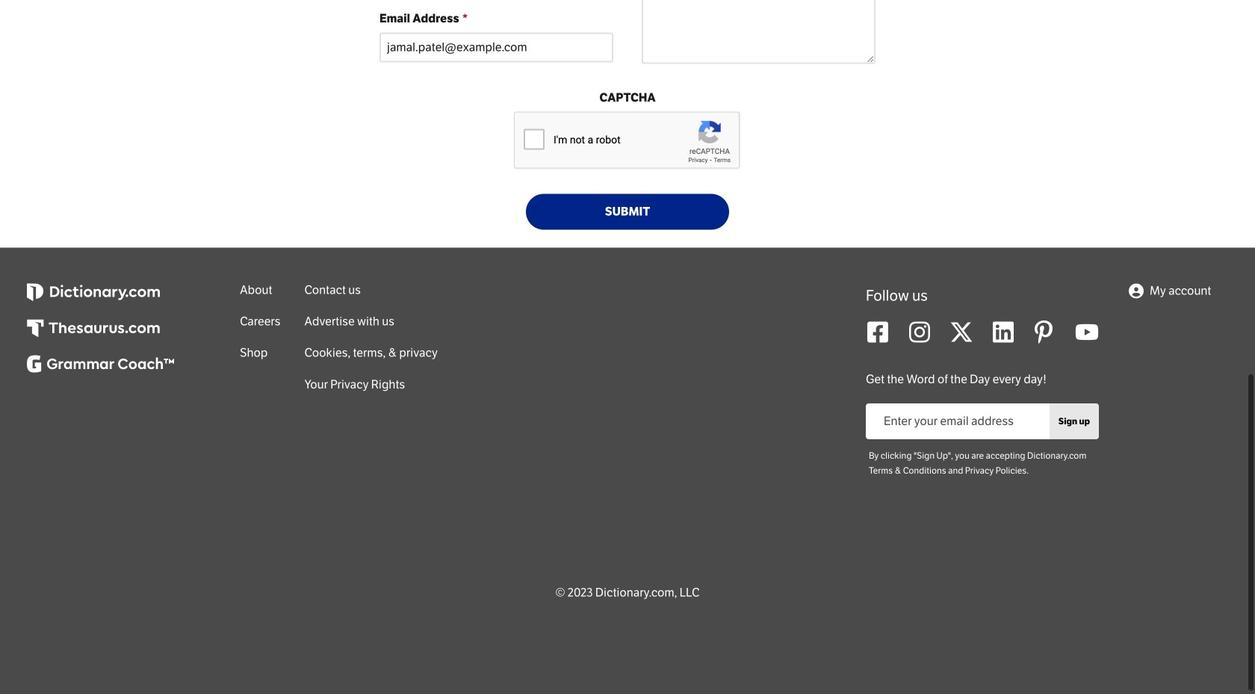 Task type: describe. For each thing, give the bounding box(es) containing it.
https://www.dictionary.com image
[[27, 283, 160, 301]]

my account image
[[1129, 283, 1144, 298]]

grammarcoach.com image
[[27, 355, 174, 373]]



Task type: vqa. For each thing, say whether or not it's contained in the screenshot.
my account Image
yes



Task type: locate. For each thing, give the bounding box(es) containing it.
None text field
[[642, 0, 876, 64], [380, 32, 614, 62], [642, 0, 876, 64], [380, 32, 614, 62]]

None submit
[[526, 194, 729, 230]]

Enter your email address text field
[[866, 408, 1050, 435]]

https://www.thesaurus.com image
[[27, 319, 160, 337]]



